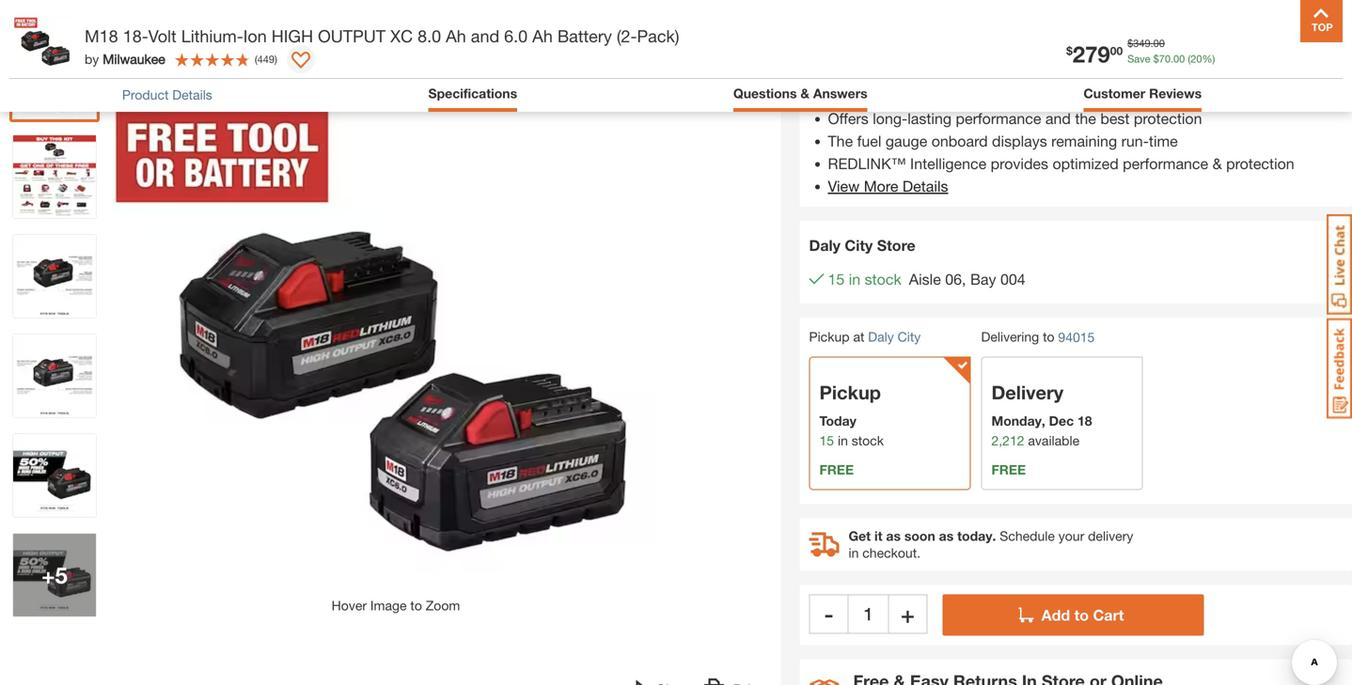 Task type: locate. For each thing, give the bounding box(es) containing it.
the
[[1076, 110, 1097, 128]]

pickup for pickup today 15 in stock
[[820, 382, 881, 404]]

0 horizontal spatial (
[[255, 53, 257, 65]]

hover
[[332, 598, 367, 614]]

free for delivery
[[992, 462, 1026, 478]]

0 vertical spatial +
[[42, 562, 55, 589]]

monday,
[[992, 413, 1046, 429]]

1 horizontal spatial details
[[903, 177, 949, 195]]

to left zoom
[[411, 598, 422, 614]]

15
[[828, 271, 845, 288], [820, 433, 834, 449]]

1 vertical spatial 15
[[820, 433, 834, 449]]

delivering to 94015
[[982, 329, 1095, 345]]

store
[[877, 237, 916, 255]]

city right 'at'
[[898, 329, 921, 345]]

to
[[1043, 329, 1055, 345], [411, 598, 422, 614], [1075, 607, 1089, 625]]

as right it
[[887, 529, 901, 544]]

1 horizontal spatial and
[[1046, 110, 1071, 128]]

to left 94015
[[1043, 329, 1055, 345]]

$ left save
[[1067, 44, 1073, 57]]

.
[[1151, 37, 1154, 49], [1171, 53, 1174, 65]]

0 vertical spatial and
[[471, 26, 500, 46]]

milwaukee
[[103, 51, 165, 67]]

15 down daly city store
[[828, 271, 845, 288]]

in for schedule
[[849, 546, 859, 561]]

hover image to zoom button
[[114, 32, 678, 616]]

2 ( from the left
[[255, 53, 257, 65]]

-
[[825, 601, 834, 628]]

specifications button
[[429, 84, 517, 107], [429, 84, 517, 103]]

in down daly city store
[[849, 271, 861, 288]]

long-
[[873, 110, 908, 128]]

xc
[[390, 26, 413, 46]]

bay
[[971, 271, 997, 288]]

redlink™
[[828, 155, 906, 173]]

milwaukee power tool batteries 48 11 1868 66.5 image
[[13, 534, 96, 617]]

intelligence
[[911, 155, 987, 173]]

milwaukee power tool batteries 48 11 1868 40.2 image
[[13, 235, 96, 318]]

1 vertical spatial pickup
[[820, 382, 881, 404]]

0 horizontal spatial 00
[[1111, 44, 1123, 57]]

pickup at daly city
[[809, 329, 921, 345]]

&
[[801, 86, 810, 101], [1213, 155, 1223, 173]]

performance
[[956, 110, 1042, 128], [1123, 155, 1209, 173]]

details
[[172, 87, 212, 102], [903, 177, 949, 195]]

+ inside button
[[901, 601, 915, 628]]

to inside 'button'
[[411, 598, 422, 614]]

it
[[875, 529, 883, 544]]

15 down today
[[820, 433, 834, 449]]

pickup left 'at'
[[809, 329, 850, 345]]

stock down store
[[865, 271, 902, 288]]

onboard
[[932, 132, 988, 150]]

1 vertical spatial and
[[1046, 110, 1071, 128]]

( left %)
[[1188, 53, 1191, 65]]

1 vertical spatial stock
[[852, 433, 884, 449]]

1 vertical spatial &
[[1213, 155, 1223, 173]]

ah right 8.0
[[446, 26, 466, 46]]

ah right 6.0
[[533, 26, 553, 46]]

milwaukee power tool batteries 48 11 1868 a0.3 image
[[13, 335, 96, 418]]

more
[[864, 177, 899, 195]]

city up 15 in stock
[[845, 237, 873, 255]]

details inside offers long-lasting performance and the best protection the fuel gauge onboard displays remaining run-time redlink™ intelligence provides optimized performance & protection view more details
[[903, 177, 949, 195]]

daly right 'at'
[[869, 329, 894, 345]]

pickup today 15 in stock
[[820, 382, 884, 449]]

0 vertical spatial in
[[849, 271, 861, 288]]

(
[[1188, 53, 1191, 65], [255, 53, 257, 65]]

and left the on the top right of page
[[1046, 110, 1071, 128]]

pickup inside pickup today 15 in stock
[[820, 382, 881, 404]]

feedback link image
[[1327, 318, 1353, 420]]

2 horizontal spatial 00
[[1174, 53, 1186, 65]]

2 vertical spatial in
[[849, 546, 859, 561]]

0 vertical spatial .
[[1151, 37, 1154, 49]]

remaining
[[1052, 132, 1118, 150]]

offers long-lasting performance and the best protection the fuel gauge onboard displays remaining run-time redlink™ intelligence provides optimized performance & protection view more details
[[828, 110, 1295, 195]]

save
[[1128, 53, 1151, 65]]

+ for + 5
[[42, 562, 55, 589]]

1 vertical spatial details
[[903, 177, 949, 195]]

pickup for pickup at daly city
[[809, 329, 850, 345]]

%)
[[1203, 53, 1216, 65]]

1 vertical spatial +
[[901, 601, 915, 628]]

00 left save
[[1111, 44, 1123, 57]]

customer reviews button up best
[[1084, 84, 1202, 107]]

delivering
[[982, 329, 1040, 345]]

00 up 70
[[1154, 37, 1165, 49]]

run-
[[1122, 132, 1149, 150]]

milwaukee power tool batteries 48 11 1868 1d.4 image
[[13, 435, 96, 517]]

1 horizontal spatial protection
[[1227, 155, 1295, 173]]

94015 link
[[1059, 328, 1095, 348]]

questions & answers button
[[734, 84, 868, 107], [734, 84, 868, 103]]

your
[[1059, 529, 1085, 544]]

1 vertical spatial city
[[898, 329, 921, 345]]

$ right save
[[1154, 53, 1160, 65]]

to for delivering
[[1043, 329, 1055, 345]]

in inside schedule your delivery in checkout.
[[849, 546, 859, 561]]

None field
[[849, 595, 889, 635]]

and inside offers long-lasting performance and the best protection the fuel gauge onboard displays remaining run-time redlink™ intelligence provides optimized performance & protection view more details
[[1046, 110, 1071, 128]]

delivery
[[992, 382, 1064, 404]]

1 vertical spatial daly
[[869, 329, 894, 345]]

0 horizontal spatial free
[[820, 462, 854, 478]]

free down today
[[820, 462, 854, 478]]

city
[[845, 237, 873, 255], [898, 329, 921, 345]]

free down 2,212 at the bottom
[[992, 462, 1026, 478]]

1 horizontal spatial daly
[[869, 329, 894, 345]]

( 449 )
[[255, 53, 277, 65]]

2 free from the left
[[992, 462, 1026, 478]]

displays
[[993, 132, 1048, 150]]

in down get on the right of page
[[849, 546, 859, 561]]

1 horizontal spatial ah
[[533, 26, 553, 46]]

stock
[[865, 271, 902, 288], [852, 433, 884, 449]]

performance up displays
[[956, 110, 1042, 128]]

protection
[[1134, 110, 1203, 128], [1227, 155, 1295, 173]]

customer reviews button
[[1084, 84, 1202, 107], [1084, 84, 1202, 103]]

in inside pickup today 15 in stock
[[838, 433, 848, 449]]

1 horizontal spatial performance
[[1123, 155, 1209, 173]]

0 vertical spatial pickup
[[809, 329, 850, 345]]

1 vertical spatial protection
[[1227, 155, 1295, 173]]

1 horizontal spatial $
[[1128, 37, 1134, 49]]

2 horizontal spatial $
[[1154, 53, 1160, 65]]

( inside $ 279 00 $ 349 . 00 save $ 70 . 00 ( 20 %)
[[1188, 53, 1191, 65]]

to right add
[[1075, 607, 1089, 625]]

and left 6.0
[[471, 26, 500, 46]]

1 vertical spatial in
[[838, 433, 848, 449]]

349
[[1134, 37, 1151, 49]]

lithium-
[[181, 26, 243, 46]]

0 horizontal spatial details
[[172, 87, 212, 102]]

0 horizontal spatial to
[[411, 598, 422, 614]]

to inside button
[[1075, 607, 1089, 625]]

customer reviews button down save
[[1084, 84, 1202, 103]]

pack)
[[637, 26, 680, 46]]

$ up save
[[1128, 37, 1134, 49]]

pickup
[[809, 329, 850, 345], [820, 382, 881, 404]]

to for add
[[1075, 607, 1089, 625]]

to inside delivering to 94015
[[1043, 329, 1055, 345]]

today
[[820, 413, 857, 429]]

daly up 15 in stock
[[809, 237, 841, 255]]

2 horizontal spatial to
[[1075, 607, 1089, 625]]

ah
[[446, 26, 466, 46], [533, 26, 553, 46]]

details right product
[[172, 87, 212, 102]]

1 horizontal spatial city
[[898, 329, 921, 345]]

15 in stock
[[828, 271, 902, 288]]

optimized
[[1053, 155, 1119, 173]]

0 horizontal spatial as
[[887, 529, 901, 544]]

by
[[85, 51, 99, 67]]

soon
[[905, 529, 936, 544]]

0 horizontal spatial city
[[845, 237, 873, 255]]

1 horizontal spatial +
[[901, 601, 915, 628]]

zoom
[[426, 598, 460, 614]]

free for pickup
[[820, 462, 854, 478]]

as
[[887, 529, 901, 544], [939, 529, 954, 544]]

1 horizontal spatial as
[[939, 529, 954, 544]]

high
[[272, 26, 313, 46]]

0 horizontal spatial +
[[42, 562, 55, 589]]

and
[[471, 26, 500, 46], [1046, 110, 1071, 128]]

( left )
[[255, 53, 257, 65]]

1 vertical spatial performance
[[1123, 155, 1209, 173]]

1 ( from the left
[[1188, 53, 1191, 65]]

1 free from the left
[[820, 462, 854, 478]]

1 horizontal spatial &
[[1213, 155, 1223, 173]]

free
[[820, 462, 854, 478], [992, 462, 1026, 478]]

0 horizontal spatial &
[[801, 86, 810, 101]]

customer reviews
[[1084, 86, 1202, 101]]

add to cart
[[1042, 607, 1124, 625]]

+
[[42, 562, 55, 589], [901, 601, 915, 628]]

get
[[849, 529, 871, 544]]

get it as soon as today.
[[849, 529, 997, 544]]

& inside offers long-lasting performance and the best protection the fuel gauge onboard displays remaining run-time redlink™ intelligence provides optimized performance & protection view more details
[[1213, 155, 1223, 173]]

pickup up today
[[820, 382, 881, 404]]

0 horizontal spatial ah
[[446, 26, 466, 46]]

details down intelligence at the top of the page
[[903, 177, 949, 195]]

00 right 70
[[1174, 53, 1186, 65]]

2 ah from the left
[[533, 26, 553, 46]]

1 horizontal spatial free
[[992, 462, 1026, 478]]

lasting
[[908, 110, 952, 128]]

0 vertical spatial protection
[[1134, 110, 1203, 128]]

1 horizontal spatial to
[[1043, 329, 1055, 345]]

questions
[[734, 86, 797, 101]]

in down today
[[838, 433, 848, 449]]

best
[[1101, 110, 1130, 128]]

0 horizontal spatial daly
[[809, 237, 841, 255]]

0 vertical spatial &
[[801, 86, 810, 101]]

18
[[1078, 413, 1093, 429]]

as right soon
[[939, 529, 954, 544]]

performance down time
[[1123, 155, 1209, 173]]

hover image to zoom
[[332, 598, 460, 614]]

battery
[[558, 26, 612, 46]]

2 as from the left
[[939, 529, 954, 544]]

0 vertical spatial performance
[[956, 110, 1042, 128]]

1 horizontal spatial .
[[1171, 53, 1174, 65]]

stock down today
[[852, 433, 884, 449]]

1 horizontal spatial (
[[1188, 53, 1191, 65]]

m18 18-volt lithium-ion high output xc 8.0 ah and 6.0 ah battery (2-pack)
[[85, 26, 680, 46]]



Task type: vqa. For each thing, say whether or not it's contained in the screenshot.
by
yes



Task type: describe. For each thing, give the bounding box(es) containing it.
449
[[257, 53, 275, 65]]

1 vertical spatial .
[[1171, 53, 1174, 65]]

aisle
[[909, 271, 941, 288]]

0 vertical spatial details
[[172, 87, 212, 102]]

(2-
[[617, 26, 637, 46]]

checkout.
[[863, 546, 921, 561]]

06,
[[946, 271, 967, 288]]

0 vertical spatial city
[[845, 237, 873, 255]]

+ for +
[[901, 601, 915, 628]]

product
[[122, 87, 169, 102]]

product image image
[[14, 9, 75, 71]]

6.0
[[504, 26, 528, 46]]

ion
[[243, 26, 267, 46]]

product details
[[122, 87, 212, 102]]

the
[[828, 132, 853, 150]]

milwaukee power tool batteries 48 11 1868 e1.1 image
[[13, 136, 96, 218]]

in for pickup
[[838, 433, 848, 449]]

by milwaukee
[[85, 51, 165, 67]]

- button
[[809, 595, 849, 635]]

view
[[828, 177, 860, 195]]

0 horizontal spatial protection
[[1134, 110, 1203, 128]]

top button
[[1301, 0, 1343, 42]]

display image
[[292, 52, 310, 71]]

+ 5
[[42, 562, 68, 589]]

0 vertical spatial daly
[[809, 237, 841, 255]]

delivery
[[1089, 529, 1134, 544]]

0 vertical spatial stock
[[865, 271, 902, 288]]

70
[[1160, 53, 1171, 65]]

15 inside pickup today 15 in stock
[[820, 433, 834, 449]]

daly city button
[[869, 329, 921, 345]]

specifications
[[429, 86, 517, 101]]

answers
[[814, 86, 868, 101]]

gauge
[[886, 132, 928, 150]]

8.0
[[418, 26, 441, 46]]

volt
[[148, 26, 177, 46]]

add to cart button
[[943, 595, 1205, 636]]

0 vertical spatial 15
[[828, 271, 845, 288]]

fuel
[[858, 132, 882, 150]]

dec
[[1050, 413, 1074, 429]]

0 horizontal spatial performance
[[956, 110, 1042, 128]]

time
[[1149, 132, 1178, 150]]

5
[[55, 562, 68, 589]]

delivery monday, dec 18 2,212 available
[[992, 382, 1093, 449]]

questions & answers
[[734, 86, 868, 101]]

live chat image
[[1327, 214, 1353, 315]]

m18
[[85, 26, 118, 46]]

add
[[1042, 607, 1071, 625]]

1 as from the left
[[887, 529, 901, 544]]

available
[[1029, 433, 1080, 449]]

)
[[275, 53, 277, 65]]

94015
[[1059, 330, 1095, 345]]

today.
[[958, 529, 997, 544]]

stock inside pickup today 15 in stock
[[852, 433, 884, 449]]

+ button
[[889, 595, 928, 635]]

0 horizontal spatial and
[[471, 26, 500, 46]]

1 horizontal spatial 00
[[1154, 37, 1165, 49]]

daly city store
[[809, 237, 916, 255]]

customer
[[1084, 86, 1146, 101]]

provides
[[991, 155, 1049, 173]]

004
[[1001, 271, 1026, 288]]

0 horizontal spatial $
[[1067, 44, 1073, 57]]

schedule your delivery in checkout.
[[849, 529, 1134, 561]]

0 horizontal spatial .
[[1151, 37, 1154, 49]]

image
[[371, 598, 407, 614]]

cart
[[1094, 607, 1124, 625]]

2,212
[[992, 433, 1025, 449]]

279
[[1073, 40, 1111, 67]]

icon image
[[809, 680, 840, 686]]

reviews
[[1150, 86, 1202, 101]]

offers
[[828, 110, 869, 128]]

output
[[318, 26, 386, 46]]

view more details link
[[828, 177, 949, 195]]

$ 279 00 $ 349 . 00 save $ 70 . 00 ( 20 %)
[[1067, 37, 1216, 67]]

18-
[[123, 26, 148, 46]]

at
[[854, 329, 865, 345]]

schedule
[[1000, 529, 1055, 544]]

milwaukee power tool batteries 48 11 1868 64.0 image
[[13, 36, 96, 119]]

1 ah from the left
[[446, 26, 466, 46]]



